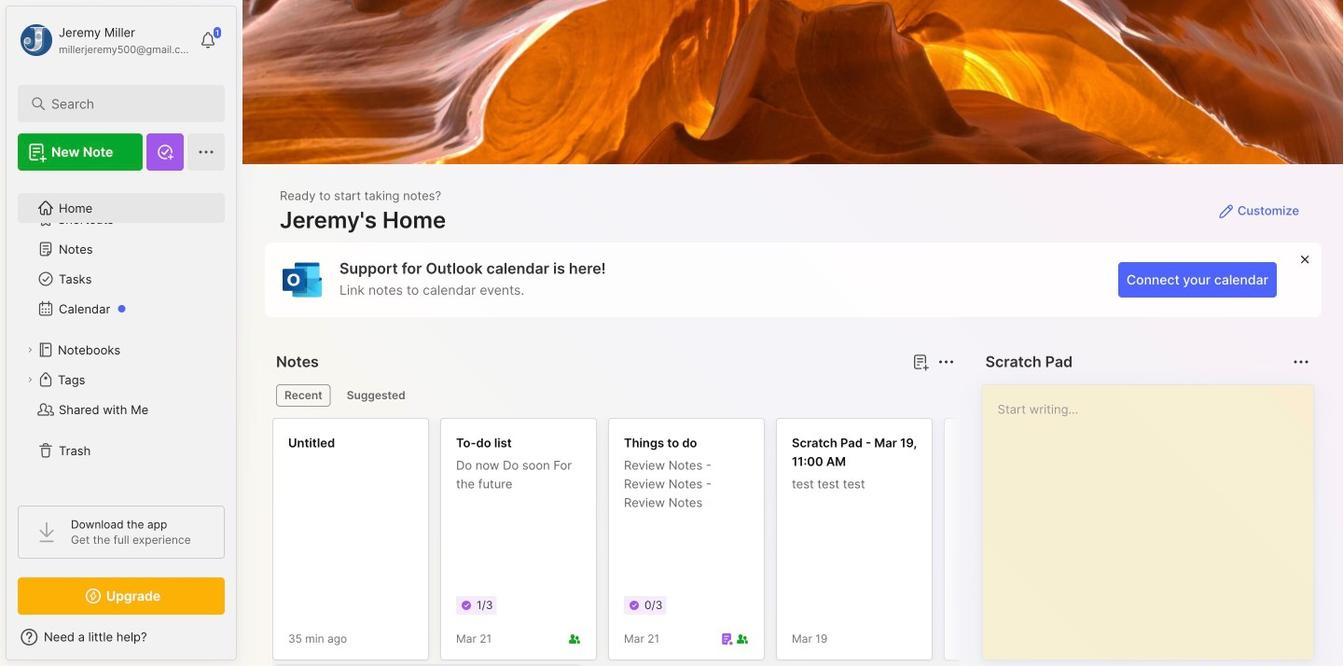 Task type: vqa. For each thing, say whether or not it's contained in the screenshot.
'Search' text box on the left
yes



Task type: describe. For each thing, give the bounding box(es) containing it.
Search text field
[[51, 95, 200, 113]]

main element
[[0, 0, 243, 666]]

More actions field
[[1288, 349, 1314, 375]]

1 tab from the left
[[276, 384, 331, 407]]

none search field inside main element
[[51, 92, 200, 115]]

Account field
[[18, 21, 190, 59]]

Start writing… text field
[[998, 385, 1312, 645]]

more actions image
[[1290, 351, 1312, 373]]

tree inside main element
[[7, 182, 236, 489]]



Task type: locate. For each thing, give the bounding box(es) containing it.
0 horizontal spatial tab
[[276, 384, 331, 407]]

click to collapse image
[[236, 632, 250, 654]]

tab
[[276, 384, 331, 407], [338, 384, 414, 407]]

None search field
[[51, 92, 200, 115]]

1 horizontal spatial tab
[[338, 384, 414, 407]]

tree
[[7, 182, 236, 489]]

WHAT'S NEW field
[[7, 622, 236, 652]]

2 tab from the left
[[338, 384, 414, 407]]

expand notebooks image
[[24, 344, 35, 355]]

row group
[[272, 418, 1343, 666]]

tab list
[[276, 384, 952, 407]]

expand tags image
[[24, 374, 35, 385]]



